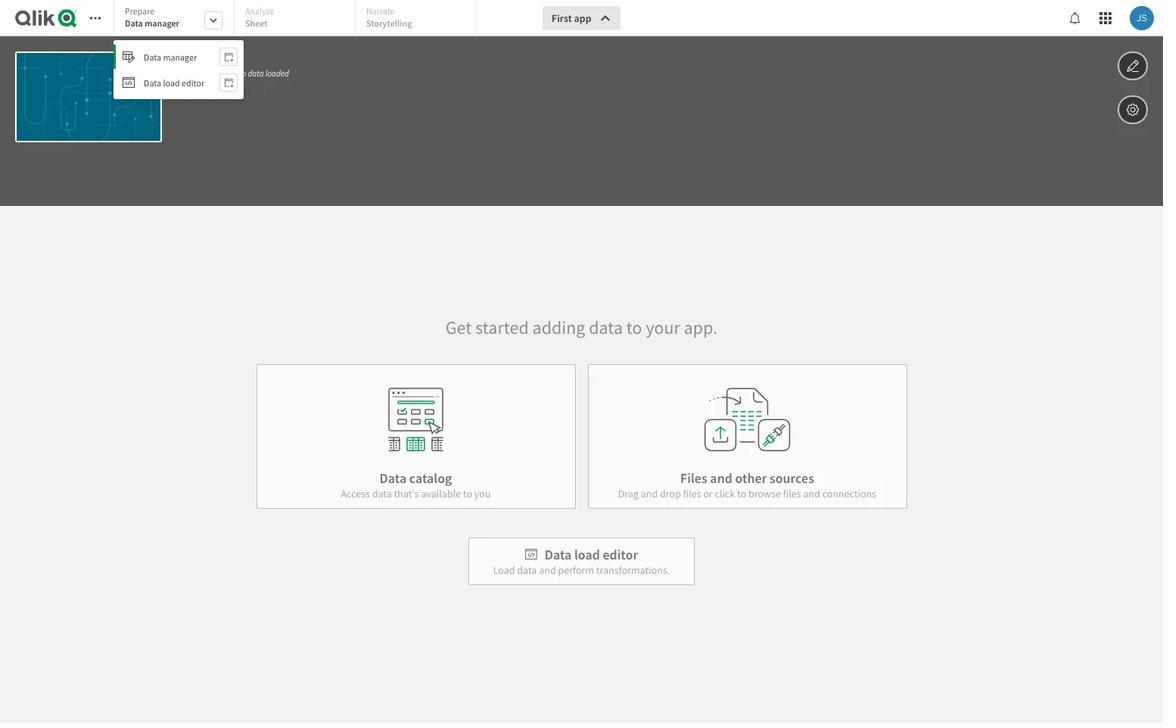 Task type: vqa. For each thing, say whether or not it's contained in the screenshot.
middle app
yes



Task type: locate. For each thing, give the bounding box(es) containing it.
data inside first app data last loaded: no data loaded first app
[[177, 68, 194, 79]]

0 horizontal spatial data load editor
[[144, 77, 205, 88]]

and left connections
[[804, 487, 821, 500]]

data
[[248, 68, 264, 79], [589, 315, 623, 339], [372, 487, 392, 500], [517, 563, 537, 577]]

transformations.
[[597, 563, 670, 577]]

data left 'that's'
[[372, 487, 392, 500]]

2 vertical spatial app
[[199, 85, 216, 98]]

data load editor
[[144, 77, 205, 88], [545, 546, 639, 563]]

your
[[646, 315, 681, 339]]

files and other sources drag and drop files or click to browse files and connections
[[618, 469, 877, 500]]

data manager
              - open in new tab image
[[224, 51, 233, 63]]

manager down the prepare
[[145, 17, 179, 29]]

data right the no
[[248, 68, 264, 79]]

files
[[684, 487, 702, 500], [784, 487, 802, 500]]

and
[[711, 469, 733, 487], [641, 487, 658, 500], [804, 487, 821, 500], [539, 563, 556, 577]]

data load editor
              - open in new tab image
[[224, 76, 233, 89]]

data catalog access data that's available to you
[[341, 469, 491, 500]]

to right click
[[738, 487, 747, 500]]

files right browse
[[784, 487, 802, 500]]

other
[[736, 469, 767, 487]]

1 vertical spatial manager
[[163, 51, 197, 62]]

and right "drag"
[[641, 487, 658, 500]]

data inside data catalog access data that's available to you
[[380, 469, 407, 487]]

1 vertical spatial load
[[575, 546, 600, 563]]

0 vertical spatial manager
[[145, 17, 179, 29]]

get
[[446, 315, 472, 339]]

0 horizontal spatial to
[[463, 487, 473, 500]]

data load editor down "drag"
[[545, 546, 639, 563]]

0 vertical spatial data load editor
[[144, 77, 205, 88]]

1 horizontal spatial data load editor
[[545, 546, 639, 563]]

editor right perform
[[603, 546, 639, 563]]

data inside first app data last loaded: no data loaded first app
[[248, 68, 264, 79]]

manager
[[145, 17, 179, 29], [163, 51, 197, 62]]

data
[[125, 17, 143, 29], [144, 51, 161, 62], [177, 68, 194, 79], [144, 77, 161, 88], [380, 469, 407, 487], [545, 546, 572, 563]]

0 vertical spatial editor
[[182, 77, 205, 88]]

load
[[163, 77, 180, 88], [575, 546, 600, 563]]

0 vertical spatial load
[[163, 77, 180, 88]]

2 horizontal spatial to
[[738, 487, 747, 500]]

first for first app
[[552, 11, 572, 25]]

last
[[195, 68, 208, 79]]

data load editor down data manager
[[144, 77, 205, 88]]

files
[[681, 469, 708, 487]]

0 horizontal spatial load
[[163, 77, 180, 88]]

editor
[[182, 77, 205, 88], [603, 546, 639, 563]]

get started adding data to your app.
[[446, 315, 718, 339]]

data right application image
[[144, 77, 161, 88]]

to
[[627, 315, 643, 339], [463, 487, 473, 500], [738, 487, 747, 500]]

0 vertical spatial first
[[552, 11, 572, 25]]

app for first app
[[574, 11, 592, 25]]

first inside button
[[552, 11, 572, 25]]

0 horizontal spatial files
[[684, 487, 702, 500]]

adding
[[533, 315, 586, 339]]

to left you
[[463, 487, 473, 500]]

to inside 'files and other sources drag and drop files or click to browse files and connections'
[[738, 487, 747, 500]]

you
[[475, 487, 491, 500]]

data left last
[[177, 68, 194, 79]]

first
[[552, 11, 572, 25], [177, 51, 197, 65], [177, 85, 196, 98]]

1 horizontal spatial load
[[575, 546, 600, 563]]

to left your
[[627, 315, 643, 339]]

click
[[715, 487, 736, 500]]

data manager image
[[123, 51, 135, 63]]

editor down data manager button
[[182, 77, 205, 88]]

data right load
[[517, 563, 537, 577]]

1 vertical spatial data load editor
[[545, 546, 639, 563]]

app inside button
[[574, 11, 592, 25]]

1 vertical spatial app
[[200, 51, 217, 65]]

loaded:
[[209, 68, 235, 79]]

0 vertical spatial app
[[574, 11, 592, 25]]

data load editor inside button
[[144, 77, 205, 88]]

prepare data manager
[[125, 5, 179, 29]]

connections
[[823, 487, 877, 500]]

data left catalog
[[380, 469, 407, 487]]

1 horizontal spatial files
[[784, 487, 802, 500]]

manager up data load editor button
[[163, 51, 197, 62]]

data down the prepare
[[125, 17, 143, 29]]

0 horizontal spatial editor
[[182, 77, 205, 88]]

manager inside button
[[163, 51, 197, 62]]

toolbar
[[0, 0, 1164, 206]]

first app data last loaded: no data loaded first app
[[177, 51, 289, 98]]

first app button
[[543, 6, 621, 30]]

app
[[574, 11, 592, 25], [200, 51, 217, 65], [199, 85, 216, 98]]

1 vertical spatial first
[[177, 51, 197, 65]]

1 horizontal spatial editor
[[603, 546, 639, 563]]

files left or on the right bottom of page
[[684, 487, 702, 500]]



Task type: describe. For each thing, give the bounding box(es) containing it.
application image
[[123, 76, 135, 89]]

1 vertical spatial editor
[[603, 546, 639, 563]]

sources
[[770, 469, 815, 487]]

drag
[[618, 487, 639, 500]]

first app
[[552, 11, 592, 25]]

and left perform
[[539, 563, 556, 577]]

load data and perform transformations.
[[493, 563, 670, 577]]

data manager button
[[114, 45, 244, 69]]

prepare
[[125, 5, 155, 17]]

no
[[237, 68, 246, 79]]

load
[[493, 563, 515, 577]]

started
[[476, 315, 529, 339]]

manager inside prepare data manager
[[145, 17, 179, 29]]

first for first app data last loaded: no data loaded first app
[[177, 51, 197, 65]]

catalog
[[410, 469, 452, 487]]

app for first app data last loaded: no data loaded first app
[[200, 51, 217, 65]]

drop
[[660, 487, 681, 500]]

2 vertical spatial first
[[177, 85, 196, 98]]

loaded
[[266, 68, 289, 79]]

data right adding
[[589, 315, 623, 339]]

1 horizontal spatial to
[[627, 315, 643, 339]]

access
[[341, 487, 370, 500]]

editor inside button
[[182, 77, 205, 88]]

that's
[[394, 487, 419, 500]]

available
[[421, 487, 461, 500]]

app options image
[[1127, 101, 1140, 119]]

toolbar containing first app
[[0, 0, 1164, 206]]

2 files from the left
[[784, 487, 802, 500]]

load inside button
[[163, 77, 180, 88]]

to inside data catalog access data that's available to you
[[463, 487, 473, 500]]

and right files
[[711, 469, 733, 487]]

data right data manager icon
[[144, 51, 161, 62]]

data manager
[[144, 51, 197, 62]]

browse
[[749, 487, 781, 500]]

or
[[704, 487, 713, 500]]

data inside data catalog access data that's available to you
[[372, 487, 392, 500]]

edit image
[[1127, 57, 1140, 75]]

get started adding data to your app. application
[[0, 0, 1164, 723]]

data right load
[[545, 546, 572, 563]]

perform
[[558, 563, 594, 577]]

app.
[[684, 315, 718, 339]]

1 files from the left
[[684, 487, 702, 500]]

data load editor button
[[114, 70, 244, 95]]

data inside prepare data manager
[[125, 17, 143, 29]]



